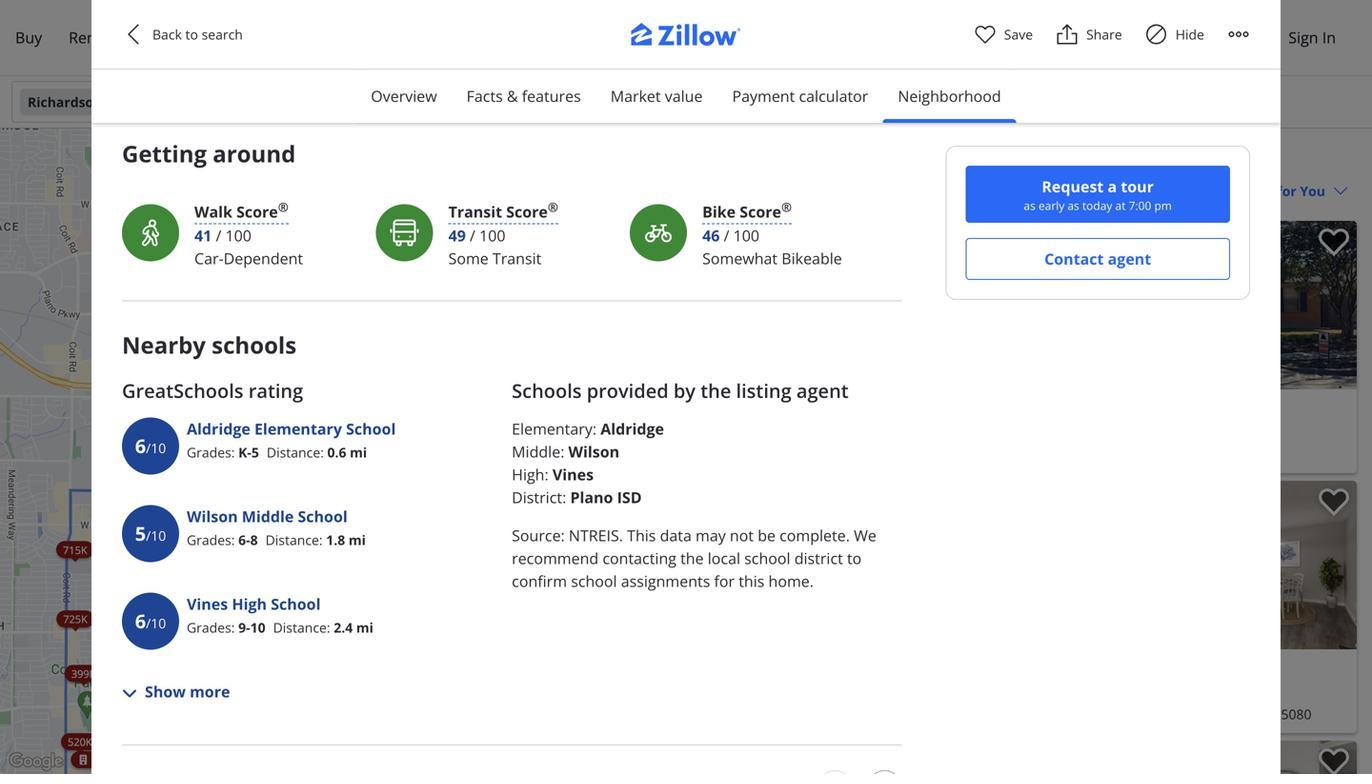 Task type: describe. For each thing, give the bounding box(es) containing it.
sign in link
[[1275, 16, 1350, 60]]

/10 for vines high school
[[146, 615, 166, 633]]

705 dover dr, richardson, tx 75080 image
[[1019, 221, 1357, 390]]

distance: for elementary
[[267, 444, 324, 462]]

wilson inside elementary : aldridge middle : wilson high : vines district : plano isd
[[569, 442, 620, 462]]

525k link
[[287, 406, 325, 423]]

getting
[[122, 138, 207, 169]]

490k link
[[236, 392, 274, 409]]

1.29m link
[[107, 625, 151, 642]]

2 as from the left
[[1068, 198, 1080, 213]]

0 horizontal spatial 725k link
[[56, 611, 94, 628]]

735k
[[211, 442, 235, 456]]

skip link list tab list
[[356, 70, 1017, 124]]

® for transit score
[[548, 199, 558, 216]]

/ 100 for transit
[[470, 225, 506, 246]]

789k
[[269, 747, 294, 761]]

435k
[[177, 734, 201, 748]]

485k for left 485k link
[[156, 735, 180, 750]]

0 vertical spatial 425k link
[[236, 500, 273, 518]]

score for transit score
[[506, 201, 548, 222]]

aldridge elementary school link
[[187, 418, 396, 441]]

wilson inside wilson middle school grades: 6-8 distance: 1.8 mi
[[187, 506, 238, 527]]

sale
[[1042, 147, 1080, 173]]

490k
[[243, 393, 267, 407]]

main navigation
[[0, 0, 1372, 76]]

map
[[313, 23, 332, 34]]

advertise
[[1132, 27, 1199, 48]]

back to search
[[152, 25, 243, 43]]

vines inside elementary : aldridge middle : wilson high : vines district : plano isd
[[553, 465, 594, 485]]

mi for vines high school
[[356, 619, 373, 637]]

data for this
[[660, 526, 692, 546]]

payment
[[732, 86, 795, 106]]

advertisement region
[[122, 58, 902, 79]]

425k for the bottom 425k link
[[273, 596, 298, 610]]

399k
[[71, 667, 96, 681]]

homes
[[938, 147, 1002, 173]]

0 horizontal spatial link
[[355, 691, 401, 717]]

request a tour as early as today at 7:00 pm
[[1024, 176, 1172, 213]]

help
[[1227, 27, 1260, 48]]

0 horizontal spatial to
[[185, 25, 198, 43]]

912 forreston dr, richardson, tx 75080 image
[[673, 481, 1011, 650]]

780k
[[316, 444, 340, 458]]

1 as from the left
[[1024, 198, 1036, 213]]

rentals
[[1053, 27, 1105, 48]]

high inside vines high school grades: 9-10 distance: 2.4 mi
[[232, 594, 267, 615]]

property images, use arrow keys to navigate, image 1 of 20 group
[[673, 481, 1011, 650]]

1 vertical spatial 315k
[[288, 447, 312, 461]]

sell link
[[115, 16, 166, 60]]

1.29m
[[114, 626, 144, 641]]

cnes
[[490, 23, 514, 34]]

780k 675k
[[316, 420, 371, 458]]

elementary : aldridge middle : wilson high : vines district : plano isd
[[512, 419, 664, 508]]

back
[[152, 25, 182, 43]]

0.6
[[327, 444, 346, 462]]

650k link
[[582, 418, 619, 435]]

by
[[674, 378, 696, 404]]

/ 100 for walk
[[216, 225, 252, 246]]

519k
[[103, 629, 127, 644]]

grades: for vines
[[187, 619, 235, 637]]

schools
[[212, 330, 297, 361]]

0 vertical spatial google image
[[127, 10, 190, 34]]

1 vertical spatial for
[[293, 439, 307, 448]]

school for vines high school
[[271, 594, 321, 615]]

grades: for wilson
[[187, 531, 235, 549]]

contact agent button
[[966, 238, 1230, 280]]

somewhat
[[703, 248, 778, 269]]

850k link
[[220, 448, 257, 465]]

of ten element for aldridge elementary school
[[146, 420, 166, 477]]

325k
[[113, 741, 138, 755]]

2652 custer pkwy #106, richardson, tx 75080
[[1026, 706, 1312, 724]]

around
[[213, 138, 296, 169]]

,
[[454, 23, 456, 34]]

elementary inside the aldridge elementary school grades: k-5 distance: 0.6 mi
[[254, 419, 342, 439]]

225k link
[[193, 620, 231, 637]]

map data ©2024  imagery ©2024 , airbus, cnes / airbus, maxar technologies, u.s. geological survey
[[313, 23, 739, 34]]

1 save this home image from the top
[[1319, 229, 1350, 257]]

score for bike score
[[740, 201, 781, 222]]

custer
[[1060, 706, 1101, 724]]

0 horizontal spatial 485k link
[[149, 734, 187, 751]]

450k
[[610, 433, 634, 448]]

middle inside wilson middle school grades: 6-8 distance: 1.8 mi
[[242, 506, 294, 527]]

559k link
[[399, 731, 445, 757]]

949k link
[[100, 553, 138, 570]]

0 vertical spatial transit
[[448, 201, 502, 222]]

41
[[194, 225, 212, 246]]

home
[[180, 27, 223, 48]]

the inside this data may not be complete. we recommend contacting the local school district to confirm school assignments for this home.
[[681, 548, 704, 569]]

735k link
[[204, 441, 242, 458]]

1 vertical spatial chevron left image
[[682, 294, 705, 317]]

chevron right image
[[1325, 294, 1348, 317]]

property images, use arrow keys to navigate, image 1 of 25 group
[[1019, 741, 1357, 775]]

back to search link
[[122, 23, 265, 46]]

market value
[[611, 86, 703, 106]]

district
[[795, 548, 843, 569]]

& inside main content
[[919, 147, 933, 173]]

425k for topmost 425k link
[[242, 502, 267, 516]]

719k
[[116, 526, 141, 540]]

1.8
[[326, 531, 345, 549]]

2 horizontal spatial tx
[[1255, 706, 1270, 724]]

maxar
[[554, 23, 581, 34]]

6 for vines
[[135, 608, 146, 635]]

calculator
[[799, 86, 869, 106]]

1 vertical spatial transit
[[493, 248, 542, 269]]

map region containing 490k
[[0, 0, 805, 775]]

525k
[[294, 408, 319, 422]]

6 /10 for vines
[[135, 608, 166, 635]]

aldridge inside the aldridge elementary school grades: k-5 distance: 0.6 mi
[[187, 419, 250, 439]]

help link
[[1214, 16, 1274, 60]]

500k link
[[104, 668, 149, 694]]

495k link
[[206, 585, 244, 602]]

at
[[1116, 198, 1126, 213]]

data for map
[[334, 23, 353, 34]]

0 vertical spatial the
[[701, 378, 731, 404]]

middle inside elementary : aldridge middle : wilson high : vines district : plano isd
[[512, 442, 561, 462]]

cut:
[[1066, 230, 1087, 246]]

more image
[[1228, 23, 1250, 46]]

agent inside button
[[1108, 249, 1152, 269]]

340k link
[[337, 737, 375, 754]]

aldridge inside elementary : aldridge middle : wilson high : vines district : plano isd
[[601, 419, 664, 439]]

1 horizontal spatial 725k link
[[524, 474, 562, 491]]

575k link
[[245, 628, 283, 645]]

tx for richardson tx
[[106, 93, 122, 111]]

features
[[522, 86, 581, 106]]

contact
[[1045, 249, 1104, 269]]

0 horizontal spatial 5
[[135, 521, 146, 547]]

mi for aldridge elementary school
[[350, 444, 367, 462]]

this
[[627, 526, 656, 546]]

manage rentals link
[[979, 16, 1119, 60]]

6 /10 for aldridge
[[135, 433, 166, 459]]

1 vertical spatial agent
[[797, 378, 849, 404]]

you inside for you 480k
[[162, 564, 177, 573]]

chevron right image inside property images, use arrow keys to navigate, image 1 of 40 group
[[979, 294, 1002, 317]]

this
[[739, 571, 765, 592]]

main content containing richardson tx real estate & homes for sale
[[658, 129, 1372, 775]]

520k
[[68, 735, 92, 750]]

0 vertical spatial you
[[312, 421, 327, 430]]

source : ntreis .
[[512, 526, 627, 546]]

645k
[[348, 453, 372, 468]]

getting around
[[122, 138, 296, 169]]

facts & features
[[467, 86, 581, 106]]

real
[[812, 147, 852, 173]]

to inside this data may not be complete. we recommend contacting the local school district to confirm school assignments for this home.
[[847, 548, 862, 569]]

4
[[688, 230, 695, 246]]

heart image
[[974, 23, 997, 46]]

1 horizontal spatial save this home image
[[1319, 749, 1350, 775]]

0 vertical spatial for
[[297, 421, 311, 430]]

walk
[[194, 201, 232, 222]]

greatschools
[[122, 378, 244, 404]]

filters element
[[0, 76, 1372, 129]]



Task type: vqa. For each thing, say whether or not it's contained in the screenshot.
the ® in the Transit Score ® 49 / 100 Some Transit
yes



Task type: locate. For each thing, give the bounding box(es) containing it.
0 vertical spatial mi
[[350, 444, 367, 462]]

725k link left 519k link
[[56, 611, 94, 628]]

vines inside vines high school grades: 9-10 distance: 2.4 mi
[[187, 594, 228, 615]]

/10 for wilson middle school
[[146, 527, 166, 545]]

distance:
[[267, 444, 324, 462], [266, 531, 323, 549], [273, 619, 330, 637]]

0 horizontal spatial data
[[334, 23, 353, 34]]

chevron down image
[[382, 94, 397, 110], [503, 94, 518, 110], [682, 94, 697, 110], [830, 94, 845, 110], [946, 94, 961, 110], [1333, 183, 1349, 199], [122, 687, 137, 702]]

$550,000
[[680, 396, 762, 422]]

1 vertical spatial 485k
[[156, 735, 180, 750]]

bike score ® 46 / 100 somewhat bikeable
[[703, 199, 842, 269]]

1 vertical spatial school
[[298, 506, 348, 527]]

/ 100 up some
[[470, 225, 506, 246]]

confirm
[[512, 571, 567, 592]]

1 vertical spatial grades:
[[187, 531, 235, 549]]

aldridge
[[187, 419, 250, 439], [601, 419, 664, 439]]

625k
[[340, 420, 364, 434]]

/10 down greatschools
[[146, 439, 166, 457]]

richardson for richardson tx real estate & homes for sale
[[677, 147, 780, 173]]

distance: down aldridge elementary school link
[[267, 444, 324, 462]]

1 horizontal spatial 5
[[252, 444, 259, 462]]

aldridge down the provided
[[601, 419, 664, 439]]

® inside 'transit score ® 49 / 100 some transit'
[[548, 199, 558, 216]]

search
[[202, 25, 243, 43]]

& right estate
[[919, 147, 933, 173]]

1 score from the left
[[236, 201, 278, 222]]

overview button
[[356, 70, 452, 123]]

1.85m
[[300, 523, 330, 537]]

425k
[[242, 502, 267, 516], [273, 596, 298, 610]]

distance: inside the aldridge elementary school grades: k-5 distance: 0.6 mi
[[267, 444, 324, 462]]

2 save this home image from the top
[[1319, 489, 1350, 517]]

485k right 325k link
[[156, 735, 180, 750]]

3 score from the left
[[740, 201, 781, 222]]

2 / 100 from the left
[[470, 225, 506, 246]]

3 grades: from the top
[[187, 619, 235, 637]]

distance: down wilson middle school link
[[266, 531, 323, 549]]

1 horizontal spatial 485k link
[[276, 412, 314, 429]]

0 horizontal spatial score
[[236, 201, 278, 222]]

0 horizontal spatial ©2024
[[355, 23, 384, 34]]

0 vertical spatial wilson
[[569, 442, 620, 462]]

$10,000
[[1090, 230, 1133, 246]]

vines down 530k
[[553, 465, 594, 485]]

1 ® from the left
[[278, 199, 289, 216]]

you left 0.6
[[308, 439, 323, 448]]

2652 custer pkwy #106, richardson, tx 75080 image
[[1019, 481, 1357, 650]]

school
[[346, 419, 396, 439], [298, 506, 348, 527], [271, 594, 321, 615]]

mi inside vines high school grades: 9-10 distance: 2.4 mi
[[356, 619, 373, 637]]

1 vertical spatial data
[[660, 526, 692, 546]]

0 vertical spatial link
[[437, 501, 482, 527]]

485k link right 325k link
[[149, 734, 187, 751]]

data inside this data may not be complete. we recommend contacting the local school district to confirm school assignments for this home.
[[660, 526, 692, 546]]

payment calculator
[[732, 86, 869, 106]]

sign
[[1289, 27, 1319, 48]]

/ 100 right 41
[[216, 225, 252, 246]]

of ten element down greatschools
[[146, 420, 166, 477]]

2 horizontal spatial ®
[[781, 199, 792, 216]]

property images, use arrow keys to navigate, image 1 of 22 group
[[1019, 221, 1357, 394]]

0 horizontal spatial 485k
[[156, 735, 180, 750]]

school inside the aldridge elementary school grades: k-5 distance: 0.6 mi
[[346, 419, 396, 439]]

property images, use arrow keys to navigate, image 1 of 40 group
[[673, 221, 1011, 394]]

©2024 left imagery
[[355, 23, 384, 34]]

score inside 'transit score ® 49 / 100 some transit'
[[506, 201, 548, 222]]

grades: left "6-"
[[187, 531, 235, 549]]

chevron down image
[[563, 735, 577, 748]]

grades: left k-
[[187, 444, 235, 462]]

1 grades: from the top
[[187, 444, 235, 462]]

1 vertical spatial chevron left image
[[682, 554, 705, 577]]

2 vertical spatial you
[[162, 564, 177, 573]]

of ten element
[[146, 420, 166, 477], [146, 507, 166, 565], [146, 595, 166, 652]]

1 vertical spatial google image
[[5, 750, 68, 775]]

7:00
[[1129, 198, 1152, 213]]

distance: left 2.4
[[273, 619, 330, 637]]

0 horizontal spatial middle
[[242, 506, 294, 527]]

of ten element for vines high school
[[146, 595, 166, 652]]

transit right some
[[493, 248, 542, 269]]

of ten element right 1.29m
[[146, 595, 166, 652]]

some
[[448, 248, 489, 269]]

wilson middle school link
[[187, 506, 348, 528]]

2 horizontal spatial / 100
[[724, 225, 760, 246]]

/ 100 inside 'transit score ® 49 / 100 some transit'
[[470, 225, 506, 246]]

2 of ten element from the top
[[146, 507, 166, 565]]

airbus,
[[459, 23, 488, 34], [523, 23, 552, 34]]

2 elementary from the left
[[512, 419, 593, 439]]

0 vertical spatial agent
[[1108, 249, 1152, 269]]

nearby
[[122, 330, 206, 361]]

for inside for you 480k
[[147, 564, 161, 573]]

price
[[1034, 230, 1063, 246]]

distance: for middle
[[266, 531, 323, 549]]

google image
[[127, 10, 190, 34], [5, 750, 68, 775]]

the right by
[[701, 378, 731, 404]]

1 vertical spatial high
[[232, 594, 267, 615]]

wilson up 439k "link"
[[187, 506, 238, 527]]

tx for richardson tx real estate & homes for sale
[[785, 147, 807, 173]]

1 horizontal spatial vines
[[553, 465, 594, 485]]

315k down aldridge elementary school link
[[288, 447, 312, 461]]

1 /10 from the top
[[146, 439, 166, 457]]

315k down 525k link
[[292, 429, 316, 444]]

/10 inside 5 /10
[[146, 527, 166, 545]]

0 vertical spatial vines
[[553, 465, 594, 485]]

dependent
[[224, 248, 303, 269]]

chevron left image down contact at top right
[[1028, 294, 1051, 317]]

elementary inside elementary : aldridge middle : wilson high : vines district : plano isd
[[512, 419, 593, 439]]

mi right 2.4
[[356, 619, 373, 637]]

save this home image
[[973, 229, 1004, 257], [1319, 749, 1350, 775]]

0 vertical spatial chevron left image
[[1028, 294, 1051, 317]]

map region
[[0, 0, 1143, 184], [0, 0, 805, 775]]

richardson down rent link
[[28, 93, 102, 111]]

main content
[[658, 129, 1372, 775]]

school down be
[[744, 548, 791, 569]]

keyboard shortcuts
[[219, 23, 301, 34]]

® for bike score
[[781, 199, 792, 216]]

hours
[[698, 230, 731, 246]]

530k
[[558, 448, 583, 462]]

1 horizontal spatial airbus,
[[523, 23, 552, 34]]

0 horizontal spatial vines
[[187, 594, 228, 615]]

1 vertical spatial of ten element
[[146, 507, 166, 565]]

10
[[250, 619, 266, 637]]

3 ® from the left
[[781, 199, 792, 216]]

minus image
[[611, 729, 631, 749]]

link up 340k link
[[355, 691, 401, 717]]

tx left "75080"
[[1255, 706, 1270, 724]]

650k
[[588, 419, 613, 433]]

data right this
[[660, 526, 692, 546]]

buy
[[15, 27, 42, 48]]

chevron left image left back at the top left of page
[[122, 23, 145, 46]]

1 vertical spatial save this home image
[[1319, 489, 1350, 517]]

sell
[[128, 27, 153, 48]]

2 6 from the top
[[135, 608, 146, 635]]

425k link up 575k link
[[267, 594, 305, 612]]

1 horizontal spatial chevron left image
[[682, 294, 705, 317]]

school down recommend
[[571, 571, 617, 592]]

link left district
[[437, 501, 482, 527]]

0 horizontal spatial school
[[571, 571, 617, 592]]

property images, use arrow keys to navigate, image 1 of 13 group
[[673, 741, 1011, 775]]

1 vertical spatial wilson
[[187, 506, 238, 527]]

485k down rating
[[283, 413, 307, 427]]

mi for wilson middle school
[[349, 531, 366, 549]]

mi right 0.6
[[350, 444, 367, 462]]

0 vertical spatial school
[[744, 548, 791, 569]]

save button
[[974, 23, 1033, 46]]

score
[[236, 201, 278, 222], [506, 201, 548, 222], [740, 201, 781, 222]]

for
[[1007, 147, 1037, 173]]

0 vertical spatial 5
[[252, 444, 259, 462]]

high up district
[[512, 465, 545, 485]]

richardson for richardson tx
[[28, 93, 102, 111]]

1 vertical spatial chevron right image
[[1325, 554, 1348, 577]]

shortcuts
[[261, 23, 301, 34]]

1 6 from the top
[[135, 433, 146, 459]]

0 vertical spatial grades:
[[187, 444, 235, 462]]

share image
[[1056, 23, 1079, 46]]

1 6 /10 from the top
[[135, 433, 166, 459]]

® for walk score
[[278, 199, 289, 216]]

1 vertical spatial 6 /10
[[135, 608, 166, 635]]

2 ©2024 from the left
[[423, 23, 452, 34]]

0 horizontal spatial airbus,
[[459, 23, 488, 34]]

sign in
[[1289, 27, 1336, 48]]

score inside bike score ® 46 / 100 somewhat bikeable
[[740, 201, 781, 222]]

0 vertical spatial data
[[334, 23, 353, 34]]

0 horizontal spatial &
[[507, 86, 518, 106]]

3 /10 from the top
[[146, 615, 166, 633]]

of ten element for wilson middle school
[[146, 507, 166, 565]]

450k link
[[603, 432, 641, 449]]

0 vertical spatial /10
[[146, 439, 166, 457]]

the down may at the right of page
[[681, 548, 704, 569]]

airbus, right ,
[[459, 23, 488, 34]]

2 ® from the left
[[548, 199, 558, 216]]

facts
[[467, 86, 503, 106]]

©2024 left ,
[[423, 23, 452, 34]]

1 vertical spatial 485k link
[[149, 734, 187, 751]]

grades: inside wilson middle school grades: 6-8 distance: 1.8 mi
[[187, 531, 235, 549]]

contact agent
[[1045, 249, 1152, 269]]

1 horizontal spatial agent
[[1108, 249, 1152, 269]]

715k link
[[56, 542, 94, 559]]

340k
[[344, 738, 368, 753]]

725k for 725k 530k
[[531, 475, 555, 490]]

3 of ten element from the top
[[146, 595, 166, 652]]

vines high school link
[[187, 593, 321, 616]]

tx left real
[[785, 147, 807, 173]]

for up "805k" link at left bottom
[[297, 421, 311, 430]]

market value button
[[595, 70, 718, 123]]

score for walk score
[[236, 201, 278, 222]]

/10 right 719k
[[146, 527, 166, 545]]

this data may not be complete. we recommend contacting the local school district to confirm school assignments for this home.
[[512, 526, 877, 592]]

:
[[593, 419, 597, 439], [561, 442, 565, 462], [545, 465, 549, 485], [562, 487, 566, 508], [561, 526, 565, 546]]

559k
[[406, 741, 430, 755]]

725k link down 530k link
[[524, 474, 562, 491]]

2 vertical spatial tx
[[1255, 706, 1270, 724]]

chevron left image inside property images, use arrow keys to navigate, image 1 of 20 group
[[682, 554, 705, 577]]

0 horizontal spatial tx
[[106, 93, 122, 111]]

1 vertical spatial vines
[[187, 594, 228, 615]]

manage rentals
[[992, 27, 1105, 48]]

for down "1.30m" at the left bottom
[[147, 564, 161, 573]]

of ten element right 719k
[[146, 507, 166, 565]]

school inside wilson middle school grades: 6-8 distance: 1.8 mi
[[298, 506, 348, 527]]

& inside button
[[507, 86, 518, 106]]

school for wilson middle school
[[298, 506, 348, 527]]

2 aldridge from the left
[[601, 419, 664, 439]]

2 vertical spatial distance:
[[273, 619, 330, 637]]

0 horizontal spatial chevron left image
[[122, 23, 145, 46]]

/10 right 1.29m
[[146, 615, 166, 633]]

high up 9-
[[232, 594, 267, 615]]

/10 for aldridge elementary school
[[146, 439, 166, 457]]

520k link
[[61, 734, 99, 751]]

greatschools rating
[[122, 378, 303, 404]]

complete.
[[780, 526, 850, 546]]

car-
[[194, 248, 224, 269]]

zillow logo image
[[610, 23, 762, 56]]

1 horizontal spatial to
[[847, 548, 862, 569]]

show more button
[[122, 681, 230, 704], [122, 681, 230, 704]]

wilson down 650k
[[569, 442, 620, 462]]

405 grace dr, richardson, tx 75081 image
[[673, 221, 1011, 390]]

as down request
[[1068, 198, 1080, 213]]

1 horizontal spatial richardson
[[677, 147, 780, 173]]

1 ©2024 from the left
[[355, 23, 384, 34]]

distance: for high
[[273, 619, 330, 637]]

/ 100 up somewhat
[[724, 225, 760, 246]]

0 vertical spatial tx
[[106, 93, 122, 111]]

mi right 1.8
[[349, 531, 366, 549]]

tx down sell link
[[106, 93, 122, 111]]

1 horizontal spatial score
[[506, 201, 548, 222]]

0 vertical spatial richardson
[[28, 93, 102, 111]]

1 horizontal spatial link
[[437, 501, 482, 527]]

789k link
[[263, 745, 300, 762]]

imagery
[[387, 23, 421, 34]]

distance: inside wilson middle school grades: 6-8 distance: 1.8 mi
[[266, 531, 323, 549]]

rent
[[69, 27, 102, 48]]

1 horizontal spatial chevron right image
[[1325, 554, 1348, 577]]

middle up 8
[[242, 506, 294, 527]]

1 airbus, from the left
[[459, 23, 488, 34]]

buy link
[[2, 16, 55, 60]]

1 horizontal spatial elementary
[[512, 419, 593, 439]]

richardson inside filters element
[[28, 93, 102, 111]]

2 grades: from the top
[[187, 531, 235, 549]]

airbus, right the /
[[523, 23, 552, 34]]

neighborhood button
[[883, 70, 1017, 123]]

5 inside the aldridge elementary school grades: k-5 distance: 0.6 mi
[[252, 444, 259, 462]]

0 vertical spatial chevron left image
[[122, 23, 145, 46]]

to down we
[[847, 548, 862, 569]]

480k
[[142, 572, 166, 587]]

425k up 8
[[242, 502, 267, 516]]

485k for 485k link to the right
[[283, 413, 307, 427]]

® inside walk score ® 41 / 100 car-dependent
[[278, 199, 289, 216]]

chevron right image inside property images, use arrow keys to navigate, image 1 of 28 group
[[1325, 554, 1348, 577]]

725k for 725k
[[63, 613, 88, 627]]

425k up 575k link
[[273, 596, 298, 610]]

1 horizontal spatial high
[[512, 465, 545, 485]]

1 / 100 from the left
[[216, 225, 252, 246]]

1 aldridge from the left
[[187, 419, 250, 439]]

1 vertical spatial 725k
[[63, 613, 88, 627]]

1 vertical spatial 725k link
[[56, 611, 94, 628]]

for left 805k
[[293, 439, 307, 448]]

as left early on the top of the page
[[1024, 198, 1036, 213]]

richardson up bike
[[677, 147, 780, 173]]

neighborhood
[[898, 86, 1001, 106]]

1 vertical spatial school
[[571, 571, 617, 592]]

rating
[[248, 378, 303, 404]]

tx inside filters element
[[106, 93, 122, 111]]

315k
[[292, 429, 316, 444], [288, 447, 312, 461]]

you down 5 /10
[[162, 564, 177, 573]]

6 for aldridge
[[135, 433, 146, 459]]

transit up 49
[[448, 201, 502, 222]]

chevron left image
[[1028, 294, 1051, 317], [682, 554, 705, 577]]

high inside elementary : aldridge middle : wilson high : vines district : plano isd
[[512, 465, 545, 485]]

2 vertical spatial mi
[[356, 619, 373, 637]]

bike image
[[643, 218, 674, 248]]

1 horizontal spatial as
[[1068, 198, 1080, 213]]

0 vertical spatial save this home image
[[1319, 229, 1350, 257]]

agent down (oct
[[1108, 249, 1152, 269]]

save
[[1004, 25, 1033, 43]]

225k
[[200, 622, 224, 636]]

0 horizontal spatial elementary
[[254, 419, 342, 439]]

richardson tx real estate & homes for sale
[[677, 147, 1080, 173]]

keyboard
[[219, 23, 259, 34]]

0 vertical spatial school
[[346, 419, 396, 439]]

1 vertical spatial link
[[503, 618, 548, 644]]

0 horizontal spatial agent
[[797, 378, 849, 404]]

4 hours ago
[[688, 230, 754, 246]]

middle
[[512, 442, 561, 462], [242, 506, 294, 527]]

distance: inside vines high school grades: 9-10 distance: 2.4 mi
[[273, 619, 330, 637]]

mi inside the aldridge elementary school grades: k-5 distance: 0.6 mi
[[350, 444, 367, 462]]

6 /10 right 519k link
[[135, 608, 166, 635]]

1 vertical spatial save this home image
[[1319, 749, 1350, 775]]

6 right 519k link
[[135, 608, 146, 635]]

0 horizontal spatial 725k
[[63, 613, 88, 627]]

2 horizontal spatial link
[[503, 618, 548, 644]]

to right back at the top left of page
[[185, 25, 198, 43]]

675k link
[[340, 419, 378, 436]]

1 horizontal spatial data
[[660, 526, 692, 546]]

0 vertical spatial &
[[507, 86, 518, 106]]

school inside vines high school grades: 9-10 distance: 2.4 mi
[[271, 594, 321, 615]]

719k link
[[110, 524, 147, 541]]

2 vertical spatial for
[[147, 564, 161, 573]]

grades: inside the aldridge elementary school grades: k-5 distance: 0.6 mi
[[187, 444, 235, 462]]

agent right listing
[[797, 378, 849, 404]]

2.4
[[334, 619, 353, 637]]

1 of ten element from the top
[[146, 420, 166, 477]]

aldridge up 735k
[[187, 419, 250, 439]]

tour
[[1121, 176, 1154, 197]]

& right facts
[[507, 86, 518, 106]]

2 airbus, from the left
[[523, 23, 552, 34]]

0 horizontal spatial ®
[[278, 199, 289, 216]]

2 /10 from the top
[[146, 527, 166, 545]]

property images, use arrow keys to navigate, image 1 of 28 group
[[1019, 481, 1357, 654]]

grades: left 9-
[[187, 619, 235, 637]]

/ 100 inside walk score ® 41 / 100 car-dependent
[[216, 225, 252, 246]]

49
[[448, 225, 466, 246]]

you up "805k" link at left bottom
[[312, 421, 327, 430]]

chevron left image down somewhat
[[682, 294, 705, 317]]

link down confirm on the left bottom of the page
[[503, 618, 548, 644]]

contacting
[[603, 548, 677, 569]]

0 horizontal spatial wilson
[[187, 506, 238, 527]]

vines up 225k
[[187, 594, 228, 615]]

725k inside 725k 530k
[[531, 475, 555, 490]]

1 horizontal spatial middle
[[512, 442, 561, 462]]

save this home image
[[1319, 229, 1350, 257], [1319, 489, 1350, 517]]

425k link up 8
[[236, 500, 273, 518]]

score inside walk score ® 41 / 100 car-dependent
[[236, 201, 278, 222]]

2 score from the left
[[506, 201, 548, 222]]

1 horizontal spatial chevron left image
[[1028, 294, 1051, 317]]

625k link
[[333, 419, 371, 436]]

1 vertical spatial 425k
[[273, 596, 298, 610]]

3 / 100 from the left
[[724, 225, 760, 246]]

8
[[250, 531, 258, 549]]

home loans
[[180, 27, 269, 48]]

share
[[1087, 25, 1122, 43]]

mi inside wilson middle school grades: 6-8 distance: 1.8 mi
[[349, 531, 366, 549]]

1 vertical spatial 425k link
[[267, 594, 305, 612]]

/ 100 inside bike score ® 46 / 100 somewhat bikeable
[[724, 225, 760, 246]]

transit score ® 49 / 100 some transit
[[448, 199, 558, 269]]

chevron left image
[[122, 23, 145, 46], [682, 294, 705, 317]]

1 vertical spatial you
[[308, 439, 323, 448]]

elementary up 530k link
[[512, 419, 593, 439]]

u.s.
[[644, 23, 661, 34]]

0 vertical spatial 315k
[[292, 429, 316, 444]]

485k link down rating
[[276, 412, 314, 429]]

46
[[703, 225, 720, 246]]

chevron left image for property images, use arrow keys to navigate, image 1 of 20 group
[[682, 554, 705, 577]]

hide image
[[1145, 23, 1168, 46]]

0 horizontal spatial aldridge
[[187, 419, 250, 439]]

725k down 530k link
[[531, 475, 555, 490]]

market
[[611, 86, 661, 106]]

for you 315k
[[292, 421, 327, 444], [288, 439, 323, 461]]

grades: for aldridge
[[187, 444, 235, 462]]

more
[[190, 682, 230, 702]]

645k link
[[341, 452, 379, 469]]

pedestrian image
[[135, 218, 166, 248]]

1 elementary from the left
[[254, 419, 342, 439]]

0 horizontal spatial high
[[232, 594, 267, 615]]

0 horizontal spatial save this home image
[[973, 229, 1004, 257]]

1 horizontal spatial tx
[[785, 147, 807, 173]]

6 down greatschools
[[135, 433, 146, 459]]

grades: inside vines high school grades: 9-10 distance: 2.4 mi
[[187, 619, 235, 637]]

0 vertical spatial middle
[[512, 442, 561, 462]]

/ 100 for bike
[[724, 225, 760, 246]]

chevron left image for property images, use arrow keys to navigate, image 1 of 22 group
[[1028, 294, 1051, 317]]

2 6 /10 from the top
[[135, 608, 166, 635]]

bus image
[[389, 218, 420, 248]]

data right map
[[334, 23, 353, 34]]

middle up district
[[512, 442, 561, 462]]

1 vertical spatial the
[[681, 548, 704, 569]]

request
[[1042, 176, 1104, 197]]

you
[[312, 421, 327, 430], [308, 439, 323, 448], [162, 564, 177, 573]]

chevron right image
[[979, 294, 1002, 317], [1325, 554, 1348, 577]]

725k up 399k
[[63, 613, 88, 627]]

® inside bike score ® 46 / 100 somewhat bikeable
[[781, 199, 792, 216]]

chevron left image left local
[[682, 554, 705, 577]]

6 /10 down greatschools
[[135, 433, 166, 459]]

1 horizontal spatial / 100
[[470, 225, 506, 246]]

not
[[730, 526, 754, 546]]

link
[[437, 501, 482, 527], [503, 618, 548, 644], [355, 691, 401, 717]]

elementary up "805k" link at left bottom
[[254, 419, 342, 439]]

school for aldridge elementary school
[[346, 419, 396, 439]]

1 vertical spatial distance:
[[266, 531, 323, 549]]

0 vertical spatial distance:
[[267, 444, 324, 462]]



